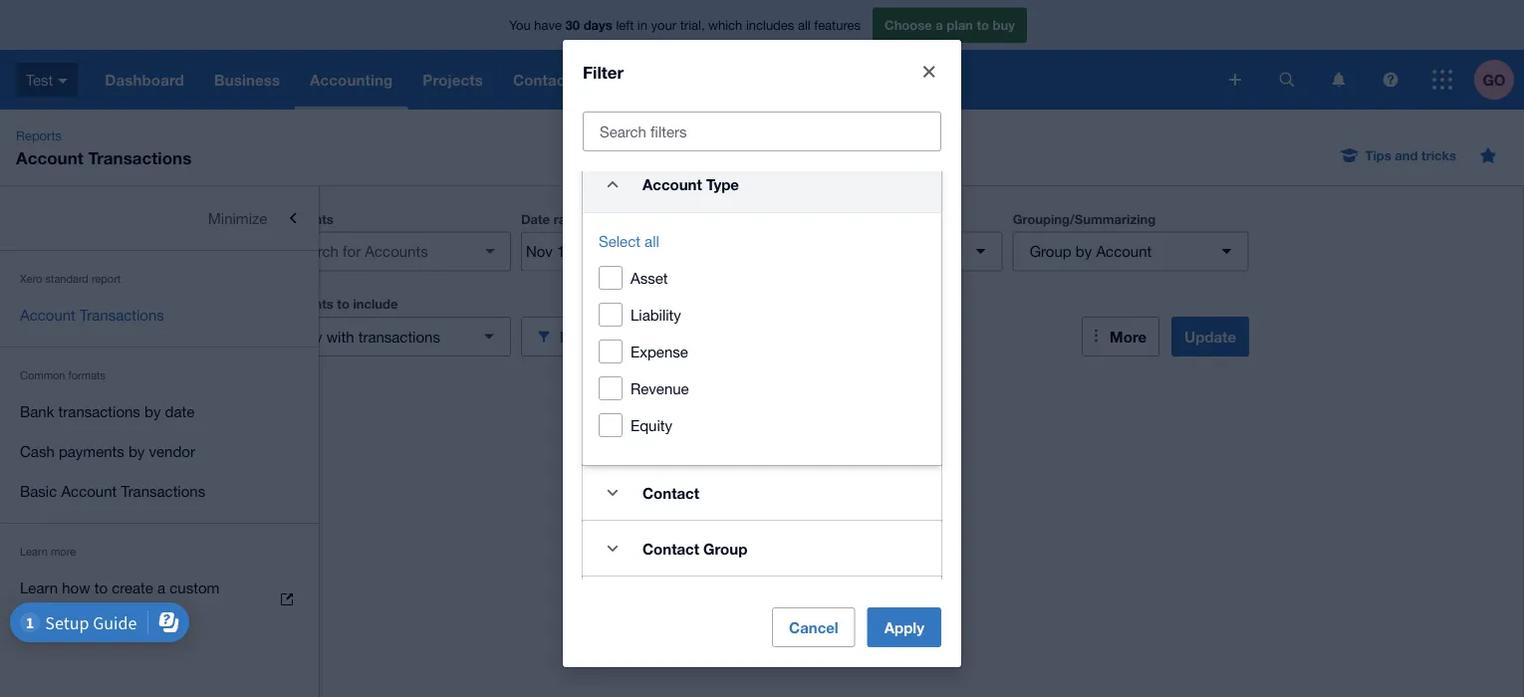 Task type: locate. For each thing, give the bounding box(es) containing it.
0 vertical spatial filter
[[583, 62, 624, 81]]

0 vertical spatial a
[[936, 17, 943, 33]]

account down payments
[[61, 482, 117, 500]]

1 vertical spatial all
[[645, 232, 659, 249]]

transactions for reports account transactions
[[88, 147, 192, 167]]

1 vertical spatial transactions
[[80, 306, 164, 323]]

1 accounts from the top
[[275, 211, 333, 227]]

svg image
[[1332, 72, 1345, 87], [58, 78, 68, 83]]

filter left expense at the left of the page
[[560, 328, 596, 346]]

contact right expand icon
[[643, 484, 699, 502]]

a
[[936, 17, 943, 33], [157, 579, 165, 596]]

to right how
[[94, 579, 108, 596]]

basic account transactions link
[[0, 471, 319, 511]]

date
[[521, 211, 550, 227]]

common
[[20, 369, 65, 382]]

accounts
[[275, 211, 333, 227], [275, 296, 333, 312]]

group by account button
[[1013, 232, 1249, 271]]

1 horizontal spatial a
[[936, 17, 943, 33]]

accounts up only
[[275, 296, 333, 312]]

all left features
[[798, 17, 811, 33]]

test
[[26, 71, 53, 88]]

svg image up tips and tricks 'button' on the right top of page
[[1332, 72, 1345, 87]]

0 horizontal spatial to
[[94, 579, 108, 596]]

filter inside dialog
[[583, 62, 624, 81]]

formats
[[68, 369, 106, 382]]

1 vertical spatial report
[[20, 603, 60, 620]]

by inside popup button
[[1076, 243, 1092, 260]]

features
[[814, 17, 861, 33]]

transactions down cash payments by vendor link
[[121, 482, 205, 500]]

a left plan in the right of the page
[[936, 17, 943, 33]]

payments
[[59, 442, 124, 460]]

report down learn more
[[20, 603, 60, 620]]

navigation
[[90, 50, 1215, 110]]

svg image
[[1433, 70, 1453, 90], [1280, 72, 1295, 87], [1383, 72, 1398, 87], [1229, 74, 1241, 86]]

you have 30 days left in your trial, which includes all features
[[509, 17, 861, 33]]

1 vertical spatial group
[[703, 540, 747, 558]]

1 vertical spatial accounts
[[275, 296, 333, 312]]

30
[[565, 17, 580, 33]]

2 vertical spatial to
[[94, 579, 108, 596]]

1 vertical spatial transactions
[[58, 402, 140, 420]]

1 horizontal spatial transactions
[[358, 328, 440, 345]]

left
[[616, 17, 634, 33]]

learn down learn more
[[20, 579, 58, 596]]

0 vertical spatial to
[[977, 17, 989, 33]]

1 horizontal spatial all
[[798, 17, 811, 33]]

contact right expand image
[[643, 540, 699, 558]]

learn for learn how to create a custom report
[[20, 579, 58, 596]]

minimize
[[208, 209, 267, 227]]

0 horizontal spatial all
[[645, 232, 659, 249]]

by
[[1076, 243, 1092, 260], [144, 402, 161, 420], [128, 442, 145, 460]]

account up the month at the top left of page
[[643, 175, 702, 193]]

select all button
[[599, 229, 659, 253]]

1 horizontal spatial report
[[92, 272, 121, 285]]

1 horizontal spatial to
[[337, 296, 350, 312]]

account down "reports" link
[[16, 147, 83, 167]]

0 horizontal spatial group
[[703, 540, 747, 558]]

liability
[[631, 306, 681, 323]]

transactions up the minimize button on the left top
[[88, 147, 192, 167]]

transactions inside the 'only with transactions' popup button
[[358, 328, 440, 345]]

0 vertical spatial contact
[[643, 484, 699, 502]]

svg image right test at the top left of the page
[[58, 78, 68, 83]]

have
[[534, 17, 562, 33]]

2 vertical spatial by
[[128, 442, 145, 460]]

minimize button
[[0, 198, 319, 238]]

days
[[583, 17, 613, 33]]

1 vertical spatial a
[[157, 579, 165, 596]]

account inside filter dialog
[[643, 175, 702, 193]]

to
[[977, 17, 989, 33], [337, 296, 350, 312], [94, 579, 108, 596]]

0 horizontal spatial report
[[20, 603, 60, 620]]

equity
[[631, 416, 672, 434]]

bank transactions by date link
[[0, 392, 319, 431]]

only with transactions button
[[275, 317, 511, 357]]

2 accounts from the top
[[275, 296, 333, 312]]

revenue
[[631, 379, 689, 397]]

learn left more
[[20, 545, 48, 558]]

account transactions
[[20, 306, 164, 323]]

to left include
[[337, 296, 350, 312]]

0 vertical spatial report
[[92, 272, 121, 285]]

0 horizontal spatial transactions
[[58, 402, 140, 420]]

grouping/summarizing
[[1013, 211, 1156, 227]]

a inside go 'banner'
[[936, 17, 943, 33]]

update button
[[1172, 317, 1249, 357]]

apply button
[[867, 608, 941, 647]]

0 vertical spatial transactions
[[88, 147, 192, 167]]

report
[[92, 272, 121, 285], [20, 603, 60, 620]]

0 vertical spatial transactions
[[358, 328, 440, 345]]

2 vertical spatial transactions
[[121, 482, 205, 500]]

1 vertical spatial contact
[[643, 540, 699, 558]]

1 vertical spatial by
[[144, 402, 161, 420]]

contact
[[643, 484, 699, 502], [643, 540, 699, 558]]

2 learn from the top
[[20, 579, 58, 596]]

svg image inside test popup button
[[58, 78, 68, 83]]

accounts to include
[[275, 296, 398, 312]]

account transactions link
[[0, 295, 319, 335]]

by down grouping/summarizing
[[1076, 243, 1092, 260]]

learn for learn more
[[20, 545, 48, 558]]

by left vendor
[[128, 442, 145, 460]]

group inside filter dialog
[[703, 540, 747, 558]]

0 vertical spatial all
[[798, 17, 811, 33]]

transactions down include
[[358, 328, 440, 345]]

by left date
[[144, 402, 161, 420]]

account inside popup button
[[1096, 243, 1152, 260]]

bank
[[20, 402, 54, 420]]

account
[[16, 147, 83, 167], [643, 175, 702, 193], [1096, 243, 1152, 260], [20, 306, 76, 323], [61, 482, 117, 500]]

go
[[1483, 71, 1506, 89]]

1 contact from the top
[[643, 484, 699, 502]]

plan
[[947, 17, 973, 33]]

expand image
[[593, 473, 633, 513]]

expense
[[631, 343, 688, 360]]

bank transactions by date
[[20, 402, 195, 420]]

all inside button
[[645, 232, 659, 249]]

1 learn from the top
[[20, 545, 48, 558]]

custom
[[170, 579, 219, 596]]

2 horizontal spatial to
[[977, 17, 989, 33]]

0 horizontal spatial a
[[157, 579, 165, 596]]

include
[[353, 296, 398, 312]]

more button
[[1082, 317, 1160, 357]]

transactions
[[88, 147, 192, 167], [80, 306, 164, 323], [121, 482, 205, 500]]

transactions down xero standard report
[[80, 306, 164, 323]]

2 contact from the top
[[643, 540, 699, 558]]

0 vertical spatial group
[[1030, 243, 1072, 260]]

0 horizontal spatial svg image
[[58, 78, 68, 83]]

contact group
[[643, 540, 747, 558]]

all down the month at the top left of page
[[645, 232, 659, 249]]

by for vendor
[[128, 442, 145, 460]]

filter
[[583, 62, 624, 81], [560, 328, 596, 346]]

learn inside "learn how to create a custom report"
[[20, 579, 58, 596]]

to left buy
[[977, 17, 989, 33]]

columns
[[767, 211, 822, 227]]

transactions
[[358, 328, 440, 345], [58, 402, 140, 420]]

1 vertical spatial filter
[[560, 328, 596, 346]]

with
[[327, 328, 354, 345]]

more
[[51, 545, 76, 558]]

basic account transactions
[[20, 482, 205, 500]]

0 vertical spatial by
[[1076, 243, 1092, 260]]

a inside "learn how to create a custom report"
[[157, 579, 165, 596]]

a right create
[[157, 579, 165, 596]]

0 vertical spatial learn
[[20, 545, 48, 558]]

all
[[798, 17, 811, 33], [645, 232, 659, 249]]

account down grouping/summarizing
[[1096, 243, 1152, 260]]

close image
[[910, 52, 949, 91]]

contact for contact
[[643, 484, 699, 502]]

learn
[[20, 545, 48, 558], [20, 579, 58, 596]]

1 vertical spatial learn
[[20, 579, 58, 596]]

transactions inside basic account transactions 'link'
[[121, 482, 205, 500]]

buy
[[993, 17, 1015, 33]]

test button
[[0, 50, 90, 110]]

report up account transactions
[[92, 272, 121, 285]]

transactions for basic account transactions
[[121, 482, 205, 500]]

date range : this month
[[521, 211, 661, 227]]

how
[[62, 579, 90, 596]]

vendor
[[149, 442, 195, 460]]

transactions inside reports account transactions
[[88, 147, 192, 167]]

accounts right 'minimize'
[[275, 211, 333, 227]]

filter down days
[[583, 62, 624, 81]]

choose
[[885, 17, 932, 33]]

0 vertical spatial accounts
[[275, 211, 333, 227]]

1 horizontal spatial group
[[1030, 243, 1072, 260]]

transactions down formats
[[58, 402, 140, 420]]



Task type: describe. For each thing, give the bounding box(es) containing it.
which
[[708, 17, 742, 33]]

filter button
[[521, 317, 757, 357]]

report inside "learn how to create a custom report"
[[20, 603, 60, 620]]

tips and tricks
[[1365, 147, 1457, 163]]

trial,
[[680, 17, 705, 33]]

contact for contact group
[[643, 540, 699, 558]]

learn how to create a custom report
[[20, 579, 219, 620]]

to inside "learn how to create a custom report"
[[94, 579, 108, 596]]

filter dialog
[[563, 40, 961, 667]]

asset
[[631, 269, 668, 286]]

navigation inside go 'banner'
[[90, 50, 1215, 110]]

learn more
[[20, 545, 76, 558]]

expand image
[[593, 529, 633, 569]]

group by account
[[1030, 243, 1152, 260]]

your
[[651, 17, 677, 33]]

reports account transactions
[[16, 128, 192, 167]]

cash payments by vendor link
[[0, 431, 319, 471]]

tricks
[[1422, 147, 1457, 163]]

update
[[1185, 328, 1236, 346]]

reports
[[16, 128, 62, 143]]

only
[[292, 328, 322, 345]]

month
[[624, 211, 661, 227]]

and
[[1395, 147, 1418, 163]]

go button
[[1474, 50, 1524, 110]]

basic
[[20, 482, 57, 500]]

go banner
[[0, 0, 1524, 110]]

cancel
[[789, 618, 839, 636]]

group inside group by account popup button
[[1030, 243, 1072, 260]]

all inside go 'banner'
[[798, 17, 811, 33]]

Select start date field
[[522, 233, 619, 270]]

select all
[[599, 232, 659, 249]]

account inside 'link'
[[61, 482, 117, 500]]

includes
[[746, 17, 794, 33]]

account down xero
[[20, 306, 76, 323]]

accounts for accounts to include
[[275, 296, 333, 312]]

accounts for accounts
[[275, 211, 333, 227]]

tips and tricks button
[[1330, 139, 1468, 171]]

by for date
[[144, 402, 161, 420]]

cash payments by vendor
[[20, 442, 195, 460]]

learn how to create a custom report link
[[0, 568, 319, 632]]

range
[[554, 211, 589, 227]]

filter inside "button"
[[560, 328, 596, 346]]

:
[[589, 211, 593, 227]]

cancel button
[[772, 608, 856, 647]]

in
[[637, 17, 648, 33]]

only with transactions
[[292, 328, 440, 345]]

Search filters field
[[584, 112, 940, 150]]

apply
[[884, 618, 925, 636]]

select
[[599, 232, 641, 249]]

collapse image
[[593, 164, 633, 204]]

1 horizontal spatial svg image
[[1332, 72, 1345, 87]]

Select end date field
[[620, 233, 717, 270]]

date
[[165, 402, 195, 420]]

transactions inside "bank transactions by date" link
[[58, 402, 140, 420]]

standard
[[45, 272, 89, 285]]

type
[[706, 175, 739, 193]]

to inside go 'banner'
[[977, 17, 989, 33]]

tips
[[1365, 147, 1392, 163]]

this
[[596, 211, 620, 227]]

1 vertical spatial to
[[337, 296, 350, 312]]

transactions inside account transactions link
[[80, 306, 164, 323]]

choose a plan to buy
[[885, 17, 1015, 33]]

xero standard report
[[20, 272, 121, 285]]

xero
[[20, 272, 42, 285]]

cash
[[20, 442, 55, 460]]

reports link
[[8, 126, 70, 145]]

common formats
[[20, 369, 106, 382]]

you
[[509, 17, 531, 33]]

create
[[112, 579, 153, 596]]

more
[[1110, 328, 1147, 346]]

account inside reports account transactions
[[16, 147, 83, 167]]

account type
[[643, 175, 739, 193]]



Task type: vqa. For each thing, say whether or not it's contained in the screenshot.
third More Options icon from the top of the page
no



